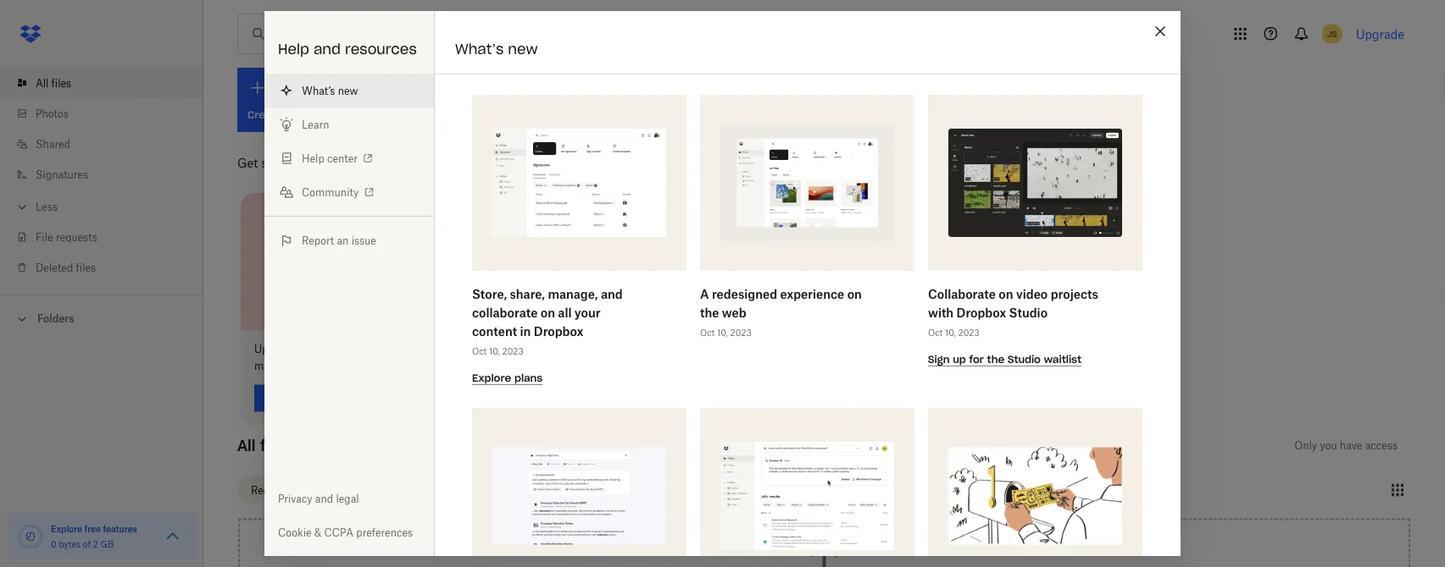 Task type: locate. For each thing, give the bounding box(es) containing it.
0 vertical spatial studio
[[1009, 306, 1048, 320]]

only you have access
[[1294, 440, 1398, 453]]

studio down video
[[1009, 306, 1048, 320]]

view
[[1013, 343, 1035, 356]]

2 horizontal spatial dropbox
[[956, 306, 1006, 320]]

0 horizontal spatial get
[[237, 156, 258, 170]]

files inside upload files and folders to edit, share, sign, and more.
[[292, 343, 311, 356]]

share files with anyone and control edit or view access.
[[807, 343, 1035, 373]]

oct up sign
[[928, 328, 943, 338]]

oct inside a redesigned experience on the web oct 10, 2023
[[700, 328, 715, 338]]

1 vertical spatial dropbox
[[956, 306, 1006, 320]]

share
[[807, 343, 835, 356]]

1 horizontal spatial dropbox
[[534, 324, 583, 339]]

oct
[[700, 328, 715, 338], [928, 328, 943, 338], [472, 346, 487, 357]]

0 vertical spatial get
[[892, 108, 910, 121]]

explore free features 0 bytes of 2 gb
[[51, 524, 137, 550]]

2023 down web
[[730, 328, 752, 338]]

learn
[[302, 118, 329, 131]]

files right 'share' at bottom
[[838, 343, 858, 356]]

with for dropbox
[[305, 156, 329, 170]]

2 horizontal spatial 2023
[[958, 328, 980, 338]]

dropbox down all
[[534, 324, 583, 339]]

resources
[[345, 40, 417, 58]]

share,
[[510, 287, 545, 301], [407, 343, 435, 356]]

oct down content
[[472, 346, 487, 357]]

share, inside upload files and folders to edit, share, sign, and more.
[[407, 343, 435, 356]]

edit pdf
[[764, 108, 806, 121]]

plans
[[514, 372, 543, 385]]

less image
[[14, 199, 31, 216]]

sign up for the studio waitlist link
[[928, 352, 1081, 367]]

0 horizontal spatial share,
[[407, 343, 435, 356]]

1 horizontal spatial share,
[[510, 287, 545, 301]]

help and resources
[[278, 40, 417, 58]]

on inside store, share, manage, and collaborate on all your content in dropbox oct 10, 2023
[[540, 306, 555, 320]]

deleted files link
[[14, 253, 203, 283]]

cookie & ccpa preferences
[[278, 527, 413, 539]]

2
[[93, 539, 98, 550]]

1 horizontal spatial get
[[892, 108, 910, 121]]

1 vertical spatial explore
[[51, 524, 82, 535]]

dropbox up community link
[[333, 156, 380, 170]]

with down collaborate
[[928, 306, 954, 320]]

1 horizontal spatial what's
[[455, 40, 504, 58]]

and
[[314, 40, 341, 58], [601, 287, 623, 301], [314, 343, 332, 356], [464, 343, 482, 356], [922, 343, 940, 356], [315, 493, 333, 506]]

10, down web
[[717, 328, 728, 338]]

explore for explore plans
[[472, 372, 511, 385]]

your
[[574, 306, 600, 320]]

0 horizontal spatial new
[[338, 84, 358, 97]]

community link
[[264, 175, 434, 209]]

help left center on the top left
[[302, 152, 324, 165]]

0 horizontal spatial the
[[700, 306, 719, 320]]

1 horizontal spatial what's new
[[455, 40, 538, 58]]

get inside button
[[892, 108, 910, 121]]

1 vertical spatial what's
[[302, 84, 335, 97]]

explore up bytes
[[51, 524, 82, 535]]

signatures
[[913, 108, 968, 121]]

and left legal
[[315, 493, 333, 506]]

file requests
[[36, 231, 97, 244]]

0 horizontal spatial what's
[[302, 84, 335, 97]]

0 horizontal spatial on
[[540, 306, 555, 320]]

the inside a redesigned experience on the web oct 10, 2023
[[700, 306, 719, 320]]

only
[[1294, 440, 1317, 453]]

dropbox down collaborate
[[956, 306, 1006, 320]]

get left started at the top of the page
[[237, 156, 258, 170]]

files inside "list item"
[[51, 77, 71, 89]]

1 horizontal spatial all files
[[237, 437, 293, 456]]

2023
[[730, 328, 752, 338], [958, 328, 980, 338], [502, 346, 524, 357]]

files up 'photos'
[[51, 77, 71, 89]]

0 horizontal spatial oct
[[472, 346, 487, 357]]

share, up 'collaborate'
[[510, 287, 545, 301]]

1 horizontal spatial on
[[847, 287, 862, 301]]

1 vertical spatial new
[[338, 84, 358, 97]]

1 vertical spatial all files
[[237, 437, 293, 456]]

2023 up control
[[958, 328, 980, 338]]

in
[[520, 324, 531, 339]]

what's
[[455, 40, 504, 58], [302, 84, 335, 97]]

privacy and legal
[[278, 493, 359, 506]]

1 horizontal spatial all
[[237, 437, 255, 456]]

dropbox image
[[14, 17, 47, 51]]

2 horizontal spatial with
[[928, 306, 954, 320]]

0 horizontal spatial explore
[[51, 524, 82, 535]]

explore for explore free features 0 bytes of 2 gb
[[51, 524, 82, 535]]

and right manage,
[[601, 287, 623, 301]]

0 horizontal spatial what's new
[[302, 84, 358, 97]]

files
[[51, 77, 71, 89], [76, 261, 96, 274], [292, 343, 311, 356], [838, 343, 858, 356], [260, 437, 293, 456]]

starred
[[323, 484, 360, 497]]

with left anyone
[[861, 343, 882, 356]]

2 vertical spatial dropbox
[[534, 324, 583, 339]]

1 vertical spatial help
[[302, 152, 324, 165]]

to
[[371, 343, 380, 356]]

the all files section of dropbox image
[[720, 125, 894, 241]]

10, down content
[[489, 346, 500, 357]]

help for help and resources
[[278, 40, 309, 58]]

0 vertical spatial new
[[508, 40, 538, 58]]

list containing all files
[[0, 58, 203, 295]]

and up what's new button
[[314, 40, 341, 58]]

1 vertical spatial what's new
[[302, 84, 358, 97]]

1 vertical spatial with
[[928, 306, 954, 320]]

center
[[327, 152, 358, 165]]

on right the experience
[[847, 287, 862, 301]]

learn link
[[264, 108, 434, 142]]

1 horizontal spatial oct
[[700, 328, 715, 338]]

0 vertical spatial all
[[36, 77, 49, 89]]

oct down a
[[700, 328, 715, 338]]

1 horizontal spatial 2023
[[730, 328, 752, 338]]

with up community at the top
[[305, 156, 329, 170]]

2 horizontal spatial on
[[999, 287, 1013, 301]]

with inside share files with anyone and control edit or view access.
[[861, 343, 882, 356]]

community
[[302, 186, 359, 199]]

help inside help center link
[[302, 152, 324, 165]]

all files up 'recents' button
[[237, 437, 293, 456]]

1 vertical spatial the
[[987, 353, 1004, 367]]

folders
[[335, 343, 368, 356]]

1 horizontal spatial the
[[987, 353, 1004, 367]]

what's inside button
[[302, 84, 335, 97]]

all files list item
[[0, 68, 203, 98]]

0 vertical spatial help
[[278, 40, 309, 58]]

all files up 'photos'
[[36, 77, 71, 89]]

on left all
[[540, 306, 555, 320]]

get left signatures
[[892, 108, 910, 121]]

1 vertical spatial share,
[[407, 343, 435, 356]]

0 horizontal spatial all
[[36, 77, 49, 89]]

0 horizontal spatial 2023
[[502, 346, 524, 357]]

help up what's new button
[[278, 40, 309, 58]]

dropbox inside store, share, manage, and collaborate on all your content in dropbox oct 10, 2023
[[534, 324, 583, 339]]

preferences
[[356, 527, 413, 539]]

issue
[[351, 234, 376, 247]]

files right upload
[[292, 343, 311, 356]]

help for help center
[[302, 152, 324, 165]]

studio
[[1009, 306, 1048, 320], [1008, 353, 1041, 367]]

the down a
[[700, 306, 719, 320]]

studio right edit
[[1008, 353, 1041, 367]]

on inside a redesigned experience on the web oct 10, 2023
[[847, 287, 862, 301]]

the right for
[[987, 353, 1004, 367]]

get
[[892, 108, 910, 121], [237, 156, 258, 170]]

a
[[700, 287, 709, 301]]

10, inside store, share, manage, and collaborate on all your content in dropbox oct 10, 2023
[[489, 346, 500, 357]]

store,
[[472, 287, 507, 301]]

1 horizontal spatial explore
[[472, 372, 511, 385]]

quota usage element
[[17, 524, 44, 551]]

oct inside store, share, manage, and collaborate on all your content in dropbox oct 10, 2023
[[472, 346, 487, 357]]

of
[[83, 539, 91, 550]]

10, up control
[[945, 328, 956, 338]]

get for get started with dropbox
[[237, 156, 258, 170]]

0 vertical spatial explore
[[472, 372, 511, 385]]

redesigned
[[712, 287, 777, 301]]

2 horizontal spatial 10,
[[945, 328, 956, 338]]

2 vertical spatial with
[[861, 343, 882, 356]]

file requests link
[[14, 222, 203, 253]]

help
[[278, 40, 309, 58], [302, 152, 324, 165]]

0 vertical spatial dropbox
[[333, 156, 380, 170]]

all up 'photos'
[[36, 77, 49, 89]]

0 horizontal spatial 10,
[[489, 346, 500, 357]]

0 vertical spatial share,
[[510, 287, 545, 301]]

2023 down in
[[502, 346, 524, 357]]

all up 'recents' button
[[237, 437, 255, 456]]

1 horizontal spatial with
[[861, 343, 882, 356]]

upload
[[254, 343, 289, 356]]

list
[[0, 58, 203, 295]]

1 vertical spatial get
[[237, 156, 258, 170]]

share, right the edit,
[[407, 343, 435, 356]]

0 horizontal spatial all files
[[36, 77, 71, 89]]

explore inside explore free features 0 bytes of 2 gb
[[51, 524, 82, 535]]

ccpa
[[324, 527, 353, 539]]

edit
[[764, 108, 783, 121]]

with
[[305, 156, 329, 170], [928, 306, 954, 320], [861, 343, 882, 356]]

on left video
[[999, 287, 1013, 301]]

on
[[847, 287, 862, 301], [999, 287, 1013, 301], [540, 306, 555, 320]]

2 horizontal spatial oct
[[928, 328, 943, 338]]

0 vertical spatial with
[[305, 156, 329, 170]]

what's new inside what's new button
[[302, 84, 358, 97]]

all files inside the 'all files' link
[[36, 77, 71, 89]]

0 vertical spatial all files
[[36, 77, 71, 89]]

1 vertical spatial all
[[237, 437, 255, 456]]

you
[[1320, 440, 1337, 453]]

and left control
[[922, 343, 940, 356]]

dash answer screen image
[[492, 448, 666, 546]]

sign up for the studio waitlist
[[928, 353, 1081, 367]]

explore
[[472, 372, 511, 385], [51, 524, 82, 535]]

0 horizontal spatial with
[[305, 156, 329, 170]]

files inside share files with anyone and control edit or view access.
[[838, 343, 858, 356]]

help center
[[302, 152, 358, 165]]

explore inside help and resources dialog
[[472, 372, 511, 385]]

and right 'sign,'
[[464, 343, 482, 356]]

0 vertical spatial the
[[700, 306, 719, 320]]

explore left plans
[[472, 372, 511, 385]]

1 horizontal spatial 10,
[[717, 328, 728, 338]]



Task type: vqa. For each thing, say whether or not it's contained in the screenshot.
Resources
yes



Task type: describe. For each thing, give the bounding box(es) containing it.
10, inside the collaborate on video projects with dropbox studio oct 10, 2023
[[945, 328, 956, 338]]

help center link
[[264, 142, 434, 175]]

an
[[337, 234, 349, 247]]

or
[[1000, 343, 1010, 356]]

privacy
[[278, 493, 312, 506]]

cookie
[[278, 527, 312, 539]]

1 vertical spatial studio
[[1008, 353, 1041, 367]]

dropbox ai helps users search for files in their folders image
[[720, 442, 894, 551]]

starred button
[[310, 477, 374, 504]]

get signatures button
[[881, 68, 997, 132]]

features
[[103, 524, 137, 535]]

upload files and folders to edit, share, sign, and more.
[[254, 343, 482, 373]]

on inside the collaborate on video projects with dropbox studio oct 10, 2023
[[999, 287, 1013, 301]]

control
[[943, 343, 976, 356]]

report an issue link
[[264, 224, 434, 258]]

10, inside a redesigned experience on the web oct 10, 2023
[[717, 328, 728, 338]]

pdf
[[787, 108, 806, 121]]

report
[[302, 234, 334, 247]]

files right deleted on the left top of the page
[[76, 261, 96, 274]]

with inside the collaborate on video projects with dropbox studio oct 10, 2023
[[928, 306, 954, 320]]

collaborate
[[472, 306, 538, 320]]

shared link
[[14, 129, 203, 159]]

get signatures
[[892, 108, 968, 121]]

collaborate
[[928, 287, 996, 301]]

new inside what's new button
[[338, 84, 358, 97]]

studio inside the collaborate on video projects with dropbox studio oct 10, 2023
[[1009, 306, 1048, 320]]

have
[[1340, 440, 1362, 453]]

photos link
[[14, 98, 203, 129]]

experience
[[780, 287, 844, 301]]

files up 'recents' button
[[260, 437, 293, 456]]

anyone
[[885, 343, 919, 356]]

recents button
[[237, 477, 303, 504]]

manage,
[[548, 287, 598, 301]]

report an issue
[[302, 234, 376, 247]]

projects
[[1051, 287, 1098, 301]]

edit
[[979, 343, 998, 356]]

bytes
[[59, 539, 81, 550]]

and inside share files with anyone and control edit or view access.
[[922, 343, 940, 356]]

someone looking at a paper coupon image
[[948, 448, 1122, 546]]

deleted files
[[36, 261, 96, 274]]

folders button
[[0, 306, 203, 331]]

explore plans link
[[472, 370, 543, 386]]

0 vertical spatial what's
[[455, 40, 504, 58]]

edit,
[[383, 343, 404, 356]]

the entry point screen of dropbox sign image
[[492, 129, 666, 237]]

legal
[[336, 493, 359, 506]]

get started with dropbox
[[237, 156, 380, 170]]

get for get signatures
[[892, 108, 910, 121]]

0 vertical spatial what's new
[[455, 40, 538, 58]]

collaborate on video projects with dropbox studio oct 10, 2023
[[928, 287, 1098, 338]]

2023 inside a redesigned experience on the web oct 10, 2023
[[730, 328, 752, 338]]

2023 inside the collaborate on video projects with dropbox studio oct 10, 2023
[[958, 328, 980, 338]]

folders
[[37, 313, 74, 325]]

&
[[314, 527, 321, 539]]

free
[[84, 524, 101, 535]]

2023 inside store, share, manage, and collaborate on all your content in dropbox oct 10, 2023
[[502, 346, 524, 357]]

share, inside store, share, manage, and collaborate on all your content in dropbox oct 10, 2023
[[510, 287, 545, 301]]

help and resources dialog
[[264, 11, 1181, 568]]

waitlist
[[1044, 353, 1081, 367]]

access.
[[807, 360, 842, 373]]

requests
[[56, 231, 97, 244]]

cookie & ccpa preferences button
[[264, 516, 434, 550]]

1 horizontal spatial new
[[508, 40, 538, 58]]

less
[[36, 200, 58, 213]]

signatures
[[36, 168, 88, 181]]

and inside store, share, manage, and collaborate on all your content in dropbox oct 10, 2023
[[601, 287, 623, 301]]

what's new button
[[264, 74, 434, 108]]

and left 'folders'
[[314, 343, 332, 356]]

video
[[1016, 287, 1048, 301]]

oct inside the collaborate on video projects with dropbox studio oct 10, 2023
[[928, 328, 943, 338]]

content
[[472, 324, 517, 339]]

sign
[[928, 353, 950, 367]]

all files link
[[14, 68, 203, 98]]

gb
[[101, 539, 114, 550]]

for
[[969, 353, 984, 367]]

file
[[36, 231, 53, 244]]

recents
[[251, 484, 290, 497]]

0 horizontal spatial dropbox
[[333, 156, 380, 170]]

0
[[51, 539, 57, 550]]

with for anyone
[[861, 343, 882, 356]]

photos
[[36, 107, 69, 120]]

with dropbox studio, users can collaborate on video projects image
[[948, 129, 1122, 237]]

upgrade link
[[1356, 27, 1404, 41]]

all inside "list item"
[[36, 77, 49, 89]]

store, share, manage, and collaborate on all your content in dropbox oct 10, 2023
[[472, 287, 623, 357]]

dropbox inside the collaborate on video projects with dropbox studio oct 10, 2023
[[956, 306, 1006, 320]]

deleted
[[36, 261, 73, 274]]

shared
[[36, 138, 70, 150]]

explore plans
[[472, 372, 543, 385]]

upgrade
[[1356, 27, 1404, 41]]

a redesigned experience on the web oct 10, 2023
[[700, 287, 862, 338]]

all
[[558, 306, 572, 320]]

more.
[[254, 360, 281, 373]]

started
[[261, 156, 302, 170]]

sign,
[[438, 343, 461, 356]]

up
[[953, 353, 966, 367]]



